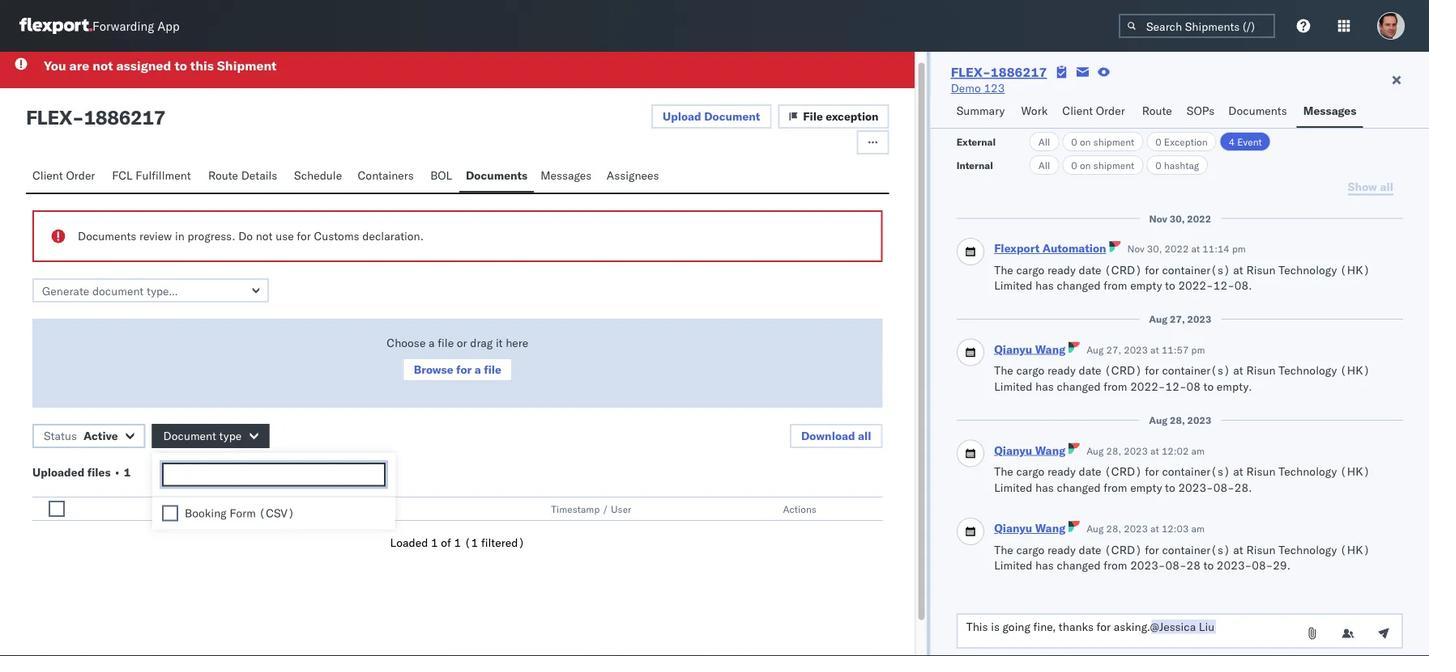 Task type: locate. For each thing, give the bounding box(es) containing it.
2 technology from the top
[[1278, 364, 1337, 378]]

aug up aug 27, 2023 at 11:57 pm
[[1149, 314, 1167, 326]]

client order right "work" button
[[1062, 104, 1125, 118]]

date inside the cargo ready date (crd) for container(s)  at risun technology (hk) limited has changed from 2022-12-08 to empty.
[[1078, 364, 1101, 378]]

27, for aug 27, 2023 at 11:57 pm
[[1106, 344, 1121, 356]]

1 vertical spatial client order button
[[26, 161, 106, 192]]

2022- inside "the cargo ready date (crd) for container(s)  at risun technology (hk) limited has changed from empty to 2022-12-08."
[[1178, 279, 1213, 293]]

0 horizontal spatial order
[[66, 168, 95, 182]]

ready for the cargo ready date (crd) for container(s)  at risun technology (hk) limited has changed from empty to 2023-08-28.
[[1047, 465, 1075, 479]]

has for the cargo ready date (crd) for container(s)  at risun technology (hk) limited has changed from empty to 2022-12-08.
[[1035, 279, 1053, 293]]

documents left the review
[[78, 229, 136, 243]]

12- down "11:14"
[[1213, 279, 1234, 293]]

28, left 12:03
[[1106, 523, 1121, 536]]

1 for ∙
[[124, 465, 131, 480]]

0 vertical spatial 30,
[[1169, 213, 1184, 225]]

1 vertical spatial 0 on shipment
[[1071, 159, 1134, 171]]

0 on shipment for 0 hashtag
[[1071, 159, 1134, 171]]

(crd) for 28
[[1104, 543, 1142, 557]]

timestamp
[[551, 503, 600, 515]]

order
[[1096, 104, 1125, 118], [66, 168, 95, 182]]

3 qianyu wang from the top
[[994, 522, 1065, 536]]

2 qianyu wang from the top
[[994, 443, 1065, 458]]

a down drag
[[474, 363, 481, 377]]

the for the cargo ready date (crd) for container(s)  at risun technology (hk) limited has changed from empty to 2022-12-08.
[[994, 263, 1013, 277]]

date for 28
[[1078, 543, 1101, 557]]

27, for aug 27, 2023
[[1169, 314, 1184, 326]]

ready inside the cargo ready date (crd) for container(s)  at risun technology (hk) limited has changed from 2023-08-28 to 2023-08-29.
[[1047, 543, 1075, 557]]

client order left fcl
[[32, 168, 95, 182]]

use
[[276, 229, 294, 243]]

4
[[1229, 136, 1235, 148]]

1 horizontal spatial nov
[[1149, 213, 1167, 225]]

from inside the cargo ready date (crd) for container(s)  at risun technology (hk) limited has changed from empty to 2023-08-28.
[[1103, 481, 1127, 495]]

changed for the cargo ready date (crd) for container(s)  at risun technology (hk) limited has changed from empty to 2022-12-08.
[[1056, 279, 1100, 293]]

for right use
[[297, 229, 311, 243]]

a right choose at the bottom of the page
[[429, 336, 435, 350]]

qianyu for the cargo ready date (crd) for container(s)  at risun technology (hk) limited has changed from 2023-08-28 to 2023-08-29.
[[994, 522, 1032, 536]]

4 technology from the top
[[1278, 543, 1337, 557]]

0 vertical spatial qianyu wang button
[[994, 342, 1065, 357]]

flex-1886217 link
[[951, 64, 1047, 80]]

3 container(s) from the top
[[1162, 465, 1230, 479]]

from down aug 27, 2023 at 11:57 pm
[[1103, 380, 1127, 394]]

for for the cargo ready date (crd) for container(s)  at risun technology (hk) limited has changed from 2023-08-28 to 2023-08-29.
[[1145, 543, 1159, 557]]

flexport automation button
[[994, 241, 1106, 256]]

date down aug 28, 2023 at 12:03 am
[[1078, 543, 1101, 557]]

not right do
[[256, 229, 273, 243]]

2 vertical spatial qianyu wang button
[[994, 522, 1065, 536]]

2023
[[1187, 314, 1211, 326], [1123, 344, 1147, 356], [1187, 415, 1211, 427], [1123, 445, 1147, 457], [1123, 523, 1147, 536]]

4 date from the top
[[1078, 543, 1101, 557]]

1 horizontal spatial client order
[[1062, 104, 1125, 118]]

document inside button
[[163, 429, 216, 443]]

forwarding app
[[92, 18, 180, 34]]

0 horizontal spatial client
[[32, 168, 63, 182]]

0 horizontal spatial 30,
[[1147, 243, 1162, 255]]

to down "12:02" on the right bottom
[[1165, 481, 1175, 495]]

0 horizontal spatial 12-
[[1165, 380, 1186, 394]]

(crd) down aug 27, 2023 at 11:57 pm
[[1104, 364, 1142, 378]]

in
[[175, 229, 185, 243]]

at inside "the cargo ready date (crd) for container(s)  at risun technology (hk) limited has changed from empty to 2022-12-08."
[[1233, 263, 1243, 277]]

(hk) inside "the cargo ready date (crd) for container(s)  at risun technology (hk) limited has changed from empty to 2022-12-08."
[[1339, 263, 1370, 277]]

2023- down aug 28, 2023 at 12:03 am
[[1130, 559, 1165, 573]]

risun up empty.
[[1246, 364, 1275, 378]]

1 qianyu wang from the top
[[994, 342, 1065, 357]]

1 horizontal spatial 30,
[[1169, 213, 1184, 225]]

container(s) for 28
[[1162, 543, 1230, 557]]

aug
[[1149, 314, 1167, 326], [1086, 344, 1103, 356], [1149, 415, 1167, 427], [1086, 445, 1103, 457], [1086, 523, 1103, 536]]

2 horizontal spatial documents
[[1228, 104, 1287, 118]]

am right "12:02" on the right bottom
[[1191, 445, 1204, 457]]

from down 'aug 28, 2023 at 12:02 am'
[[1103, 481, 1127, 495]]

qianyu for the cargo ready date (crd) for container(s)  at risun technology (hk) limited has changed from 2022-12-08 to empty.
[[994, 342, 1032, 357]]

assignees button
[[600, 161, 668, 192]]

0 horizontal spatial 27,
[[1106, 344, 1121, 356]]

1 vertical spatial qianyu wang button
[[994, 443, 1065, 458]]

1 technology from the top
[[1278, 263, 1337, 277]]

(hk) inside the cargo ready date (crd) for container(s)  at risun technology (hk) limited has changed from 2022-12-08 to empty.
[[1339, 364, 1370, 378]]

0 vertical spatial messages
[[1303, 104, 1356, 118]]

(hk) inside the cargo ready date (crd) for container(s)  at risun technology (hk) limited has changed from 2023-08-28 to 2023-08-29.
[[1339, 543, 1370, 557]]

/ left user
[[602, 503, 608, 515]]

2023 left 12:03
[[1123, 523, 1147, 536]]

2 from from the top
[[1103, 380, 1127, 394]]

date down automation
[[1078, 263, 1101, 277]]

(crd) down automation
[[1104, 263, 1142, 277]]

risun inside the cargo ready date (crd) for container(s)  at risun technology (hk) limited has changed from 2023-08-28 to 2023-08-29.
[[1246, 543, 1275, 557]]

am for 2023-
[[1191, 445, 1204, 457]]

0 horizontal spatial 2023-
[[1130, 559, 1165, 573]]

28, left "12:02" on the right bottom
[[1106, 445, 1121, 457]]

aug left 11:57
[[1086, 344, 1103, 356]]

2 the from the top
[[994, 364, 1013, 378]]

for down 'aug 28, 2023 at 12:02 am'
[[1145, 465, 1159, 479]]

limited inside "the cargo ready date (crd) for container(s)  at risun technology (hk) limited has changed from empty to 2022-12-08."
[[994, 279, 1032, 293]]

technology for 28.
[[1278, 465, 1337, 479]]

1 vertical spatial client
[[32, 168, 63, 182]]

27, left 11:57
[[1106, 344, 1121, 356]]

1 0 on shipment from the top
[[1071, 136, 1134, 148]]

4 container(s) from the top
[[1162, 543, 1230, 557]]

file
[[803, 109, 823, 123]]

1 horizontal spatial pm
[[1232, 243, 1245, 255]]

2022- up aug 27, 2023
[[1178, 279, 1213, 293]]

0 vertical spatial am
[[1191, 445, 1204, 457]]

0 vertical spatial documents button
[[1222, 96, 1297, 128]]

limited for the cargo ready date (crd) for container(s)  at risun technology (hk) limited has changed from 2023-08-28 to 2023-08-29.
[[994, 559, 1032, 573]]

not right are
[[93, 57, 113, 73]]

wang for the cargo ready date (crd) for container(s)  at risun technology (hk) limited has changed from 2022-12-08 to empty.
[[1035, 342, 1065, 357]]

filename
[[248, 503, 290, 515]]

at left "12:02" on the right bottom
[[1150, 445, 1159, 457]]

empty inside the cargo ready date (crd) for container(s)  at risun technology (hk) limited has changed from empty to 2023-08-28.
[[1130, 481, 1162, 495]]

limited for the cargo ready date (crd) for container(s)  at risun technology (hk) limited has changed from empty to 2023-08-28.
[[994, 481, 1032, 495]]

30, for nov 30, 2022
[[1169, 213, 1184, 225]]

at up 28.
[[1233, 465, 1243, 479]]

container(s) up 28
[[1162, 543, 1230, 557]]

all button
[[1029, 132, 1059, 151], [1029, 156, 1059, 175]]

1 date from the top
[[1078, 263, 1101, 277]]

1 shipment from the top
[[1093, 136, 1134, 148]]

None text field
[[168, 469, 384, 483]]

1 ready from the top
[[1047, 263, 1075, 277]]

1 risun from the top
[[1246, 263, 1275, 277]]

date
[[1078, 263, 1101, 277], [1078, 364, 1101, 378], [1078, 465, 1101, 479], [1078, 543, 1101, 557]]

shipment for 0 hashtag
[[1093, 159, 1134, 171]]

1 vertical spatial route
[[208, 168, 238, 182]]

summary button
[[950, 96, 1015, 128]]

1 am from the top
[[1191, 445, 1204, 457]]

risun for 2023-
[[1246, 543, 1275, 557]]

4 has from the top
[[1035, 559, 1053, 573]]

0 horizontal spatial a
[[429, 336, 435, 350]]

uploaded files ∙ 1
[[32, 465, 131, 480]]

1 horizontal spatial 12-
[[1213, 279, 1234, 293]]

1 vertical spatial qianyu
[[994, 443, 1032, 458]]

work
[[1021, 104, 1048, 118]]

choose a file or drag it here
[[387, 336, 528, 350]]

timestamp / user button
[[548, 499, 751, 516]]

08-
[[1213, 481, 1234, 495], [1165, 559, 1186, 573], [1251, 559, 1273, 573]]

1 horizontal spatial file
[[484, 363, 501, 377]]

the inside the cargo ready date (crd) for container(s)  at risun technology (hk) limited has changed from 2022-12-08 to empty.
[[994, 364, 1013, 378]]

cargo inside "the cargo ready date (crd) for container(s)  at risun technology (hk) limited has changed from empty to 2022-12-08."
[[1016, 263, 1044, 277]]

documents right bol button
[[466, 168, 528, 182]]

1 vertical spatial qianyu wang
[[994, 443, 1065, 458]]

1 horizontal spatial a
[[474, 363, 481, 377]]

2023 up 11:57
[[1187, 314, 1211, 326]]

for down aug 28, 2023 at 12:03 am
[[1145, 543, 1159, 557]]

1 has from the top
[[1035, 279, 1053, 293]]

for inside the cargo ready date (crd) for container(s)  at risun technology (hk) limited has changed from 2022-12-08 to empty.
[[1145, 364, 1159, 378]]

1 vertical spatial 2022
[[1164, 243, 1188, 255]]

pm right "11:14"
[[1232, 243, 1245, 255]]

0 vertical spatial order
[[1096, 104, 1125, 118]]

1 vertical spatial 2022-
[[1130, 380, 1165, 394]]

qianyu wang button for the cargo ready date (crd) for container(s)  at risun technology (hk) limited has changed from 2022-12-08 to empty.
[[994, 342, 1065, 357]]

(crd) inside the cargo ready date (crd) for container(s)  at risun technology (hk) limited has changed from 2022-12-08 to empty.
[[1104, 364, 1142, 378]]

This is going fine, thanks for asking.​⁠​⁠‌‌‍‌‌‌‍‍‌‍‍‌‍‍‌‍‌‍‍‌‌‍‌‍‌‍‍‌‍‍‍‌‌‍‍‍‌‍‌‌‌‍‍‌‍‌‌‍‌‍‍‌‍‍‍‍‌‍‍‌‍‍‍‌⁠​​⁠@Jessica Liu⁠​​⁠​⁠‌‍‍‍‌‍‌‍‌‍‍‍‌‌‍‍‌‍‍‌‌‍‌‍‌‍‍‍‌‌‍‌⁠​​⁠‌‌‍‍‍‌‌‌‌‌‍‍‌‍‌‍‌‌‍‍‌‌‌‍‌‌‍‍‌‌‌‍‌‌‍‍‌‍‍‌⁠​⁠​⁠​ text field
[[956, 614, 1403, 650]]

1 (crd) from the top
[[1104, 263, 1142, 277]]

cargo for the cargo ready date (crd) for container(s)  at risun technology (hk) limited has changed from 2022-12-08 to empty.
[[1016, 364, 1044, 378]]

technology inside the cargo ready date (crd) for container(s)  at risun technology (hk) limited has changed from 2022-12-08 to empty.
[[1278, 364, 1337, 378]]

2023 left 11:57
[[1123, 344, 1147, 356]]

has inside the cargo ready date (crd) for container(s)  at risun technology (hk) limited has changed from 2023-08-28 to 2023-08-29.
[[1035, 559, 1053, 573]]

1 horizontal spatial documents
[[466, 168, 528, 182]]

aug 28, 2023
[[1149, 415, 1211, 427]]

to inside the cargo ready date (crd) for container(s)  at risun technology (hk) limited has changed from 2022-12-08 to empty.
[[1203, 380, 1213, 394]]

0 vertical spatial file
[[438, 336, 454, 350]]

4 risun from the top
[[1246, 543, 1275, 557]]

at up empty.
[[1233, 364, 1243, 378]]

limited for the cargo ready date (crd) for container(s)  at risun technology (hk) limited has changed from empty to 2022-12-08.
[[994, 279, 1032, 293]]

0 horizontal spatial client order button
[[26, 161, 106, 192]]

2 limited from the top
[[994, 380, 1032, 394]]

fcl fulfillment
[[112, 168, 191, 182]]

changed inside the cargo ready date (crd) for container(s)  at risun technology (hk) limited has changed from 2022-12-08 to empty.
[[1056, 380, 1100, 394]]

changed inside "the cargo ready date (crd) for container(s)  at risun technology (hk) limited has changed from empty to 2022-12-08."
[[1056, 279, 1100, 293]]

0 vertical spatial 12-
[[1213, 279, 1234, 293]]

to inside "the cargo ready date (crd) for container(s)  at risun technology (hk) limited has changed from empty to 2022-12-08."
[[1165, 279, 1175, 293]]

0 vertical spatial shipment
[[1093, 136, 1134, 148]]

from inside "the cargo ready date (crd) for container(s)  at risun technology (hk) limited has changed from empty to 2022-12-08."
[[1103, 279, 1127, 293]]

2022 up "the cargo ready date (crd) for container(s)  at risun technology (hk) limited has changed from empty to 2022-12-08."
[[1164, 243, 1188, 255]]

2 horizontal spatial 1
[[454, 536, 461, 550]]

documents button right bol
[[459, 161, 534, 192]]

None checkbox
[[49, 501, 65, 517]]

2 on from the top
[[1080, 159, 1091, 171]]

the for the cargo ready date (crd) for container(s)  at risun technology (hk) limited has changed from empty to 2023-08-28.
[[994, 465, 1013, 479]]

cargo inside the cargo ready date (crd) for container(s)  at risun technology (hk) limited has changed from 2023-08-28 to 2023-08-29.
[[1016, 543, 1044, 557]]

ready inside the cargo ready date (crd) for container(s)  at risun technology (hk) limited has changed from 2022-12-08 to empty.
[[1047, 364, 1075, 378]]

3 changed from the top
[[1056, 481, 1100, 495]]

2 shipment from the top
[[1093, 159, 1134, 171]]

2 vertical spatial document
[[165, 503, 213, 515]]

empty up aug 27, 2023
[[1130, 279, 1162, 293]]

cargo inside the cargo ready date (crd) for container(s)  at risun technology (hk) limited has changed from empty to 2023-08-28.
[[1016, 465, 1044, 479]]

download all
[[801, 429, 871, 443]]

changed inside the cargo ready date (crd) for container(s)  at risun technology (hk) limited has changed from empty to 2023-08-28.
[[1056, 481, 1100, 495]]

/
[[239, 503, 245, 515], [602, 503, 608, 515]]

changed down automation
[[1056, 279, 1100, 293]]

1 the from the top
[[994, 263, 1013, 277]]

qianyu wang
[[994, 342, 1065, 357], [994, 443, 1065, 458], [994, 522, 1065, 536]]

2023- down "12:02" on the right bottom
[[1178, 481, 1213, 495]]

4 from from the top
[[1103, 559, 1127, 573]]

schedule button
[[288, 161, 351, 192]]

0 hashtag
[[1155, 159, 1199, 171]]

(hk) for the cargo ready date (crd) for container(s)  at risun technology (hk) limited has changed from 2022-12-08 to empty.
[[1339, 364, 1370, 378]]

ready for the cargo ready date (crd) for container(s)  at risun technology (hk) limited has changed from 2022-12-08 to empty.
[[1047, 364, 1075, 378]]

3 wang from the top
[[1035, 522, 1065, 536]]

3 (crd) from the top
[[1104, 465, 1142, 479]]

aug for 2023-
[[1086, 523, 1103, 536]]

4 ready from the top
[[1047, 543, 1075, 557]]

from down automation
[[1103, 279, 1127, 293]]

/ inside "button"
[[602, 503, 608, 515]]

containers
[[358, 168, 414, 182]]

client for the topmost client order 'button'
[[1062, 104, 1093, 118]]

0 horizontal spatial route
[[208, 168, 238, 182]]

nov up "the cargo ready date (crd) for container(s)  at risun technology (hk) limited has changed from empty to 2022-12-08."
[[1127, 243, 1144, 255]]

0 vertical spatial documents
[[1228, 104, 1287, 118]]

client
[[1062, 104, 1093, 118], [32, 168, 63, 182]]

container(s) inside "the cargo ready date (crd) for container(s)  at risun technology (hk) limited has changed from empty to 2022-12-08."
[[1162, 263, 1230, 277]]

0 vertical spatial 27,
[[1169, 314, 1184, 326]]

4 cargo from the top
[[1016, 543, 1044, 557]]

1 empty from the top
[[1130, 279, 1162, 293]]

1 from from the top
[[1103, 279, 1127, 293]]

0 vertical spatial nov
[[1149, 213, 1167, 225]]

changed down aug 27, 2023 at 11:57 pm
[[1056, 380, 1100, 394]]

client order for leftmost client order 'button'
[[32, 168, 95, 182]]

08.
[[1234, 279, 1252, 293]]

(crd) down 'aug 28, 2023 at 12:02 am'
[[1104, 465, 1142, 479]]

2 has from the top
[[1035, 380, 1053, 394]]

1 horizontal spatial messages
[[1303, 104, 1356, 118]]

1 / from the left
[[239, 503, 245, 515]]

flexport. image
[[19, 18, 92, 34]]

1 horizontal spatial 2022-
[[1178, 279, 1213, 293]]

0 horizontal spatial 2022-
[[1130, 380, 1165, 394]]

the for the cargo ready date (crd) for container(s)  at risun technology (hk) limited has changed from 2022-12-08 to empty.
[[994, 364, 1013, 378]]

documents button up event
[[1222, 96, 1297, 128]]

/ right type
[[239, 503, 245, 515]]

(crd) down aug 28, 2023 at 12:03 am
[[1104, 543, 1142, 557]]

has inside the cargo ready date (crd) for container(s)  at risun technology (hk) limited has changed from 2022-12-08 to empty.
[[1035, 380, 1053, 394]]

3 has from the top
[[1035, 481, 1053, 495]]

empty down 'aug 28, 2023 at 12:02 am'
[[1130, 481, 1162, 495]]

0 vertical spatial all button
[[1029, 132, 1059, 151]]

1 vertical spatial messages
[[541, 168, 592, 182]]

0 vertical spatial 0 on shipment
[[1071, 136, 1134, 148]]

1 vertical spatial not
[[256, 229, 273, 243]]

3 (hk) from the top
[[1339, 465, 1370, 479]]

30, up the nov 30, 2022 at 11:14 pm
[[1169, 213, 1184, 225]]

limited inside the cargo ready date (crd) for container(s)  at risun technology (hk) limited has changed from empty to 2023-08-28.
[[994, 481, 1032, 495]]

container(s) up 08
[[1162, 364, 1230, 378]]

1 vertical spatial all button
[[1029, 156, 1059, 175]]

upload
[[663, 109, 701, 123]]

1 vertical spatial pm
[[1191, 344, 1205, 356]]

2022 up the nov 30, 2022 at 11:14 pm
[[1187, 213, 1211, 225]]

demo 123 link
[[951, 80, 1005, 96]]

client right "work" button
[[1062, 104, 1093, 118]]

1 vertical spatial wang
[[1035, 443, 1065, 458]]

technology
[[1278, 263, 1337, 277], [1278, 364, 1337, 378], [1278, 465, 1337, 479], [1278, 543, 1337, 557]]

1 horizontal spatial route
[[1142, 104, 1172, 118]]

2 (hk) from the top
[[1339, 364, 1370, 378]]

4 limited from the top
[[994, 559, 1032, 573]]

2 0 on shipment from the top
[[1071, 159, 1134, 171]]

technology inside "the cargo ready date (crd) for container(s)  at risun technology (hk) limited has changed from empty to 2022-12-08."
[[1278, 263, 1337, 277]]

0 vertical spatial client order
[[1062, 104, 1125, 118]]

1 horizontal spatial client order button
[[1056, 96, 1135, 128]]

(hk) for the cargo ready date (crd) for container(s)  at risun technology (hk) limited has changed from 2023-08-28 to 2023-08-29.
[[1339, 543, 1370, 557]]

0 vertical spatial 2022
[[1187, 213, 1211, 225]]

documents up event
[[1228, 104, 1287, 118]]

1 vertical spatial am
[[1191, 523, 1204, 536]]

from inside the cargo ready date (crd) for container(s)  at risun technology (hk) limited has changed from 2022-12-08 to empty.
[[1103, 380, 1127, 394]]

2 / from the left
[[602, 503, 608, 515]]

date inside "the cargo ready date (crd) for container(s)  at risun technology (hk) limited has changed from empty to 2022-12-08."
[[1078, 263, 1101, 277]]

file down it
[[484, 363, 501, 377]]

has
[[1035, 279, 1053, 293], [1035, 380, 1053, 394], [1035, 481, 1053, 495], [1035, 559, 1053, 573]]

ready inside "the cargo ready date (crd) for container(s)  at risun technology (hk) limited has changed from empty to 2022-12-08."
[[1047, 263, 1075, 277]]

0 on shipment left 0 exception
[[1071, 136, 1134, 148]]

has inside "the cargo ready date (crd) for container(s)  at risun technology (hk) limited has changed from empty to 2022-12-08."
[[1035, 279, 1053, 293]]

ready inside the cargo ready date (crd) for container(s)  at risun technology (hk) limited has changed from empty to 2023-08-28.
[[1047, 465, 1075, 479]]

container(s) for 2022-
[[1162, 263, 1230, 277]]

3 the from the top
[[994, 465, 1013, 479]]

qianyu wang button for the cargo ready date (crd) for container(s)  at risun technology (hk) limited has changed from empty to 2023-08-28.
[[994, 443, 1065, 458]]

2 container(s) from the top
[[1162, 364, 1230, 378]]

qianyu wang for the cargo ready date (crd) for container(s)  at risun technology (hk) limited has changed from 2023-08-28 to 2023-08-29.
[[994, 522, 1065, 536]]

route
[[1142, 104, 1172, 118], [208, 168, 238, 182]]

technology inside the cargo ready date (crd) for container(s)  at risun technology (hk) limited has changed from empty to 2023-08-28.
[[1278, 465, 1337, 479]]

0 vertical spatial empty
[[1130, 279, 1162, 293]]

route inside route button
[[1142, 104, 1172, 118]]

4 (crd) from the top
[[1104, 543, 1142, 557]]

28, for 2023-
[[1106, 523, 1121, 536]]

risun inside the cargo ready date (crd) for container(s)  at risun technology (hk) limited has changed from 2022-12-08 to empty.
[[1246, 364, 1275, 378]]

for down aug 27, 2023 at 11:57 pm
[[1145, 364, 1159, 378]]

2023 for 12-
[[1123, 344, 1147, 356]]

2 wang from the top
[[1035, 443, 1065, 458]]

route for route details
[[208, 168, 238, 182]]

status active
[[44, 429, 118, 443]]

1 changed from the top
[[1056, 279, 1100, 293]]

0 vertical spatial pm
[[1232, 243, 1245, 255]]

limited inside the cargo ready date (crd) for container(s)  at risun technology (hk) limited has changed from 2022-12-08 to empty.
[[994, 380, 1032, 394]]

2 vertical spatial qianyu wang
[[994, 522, 1065, 536]]

0 on shipment left 0 hashtag on the top of page
[[1071, 159, 1134, 171]]

for for the cargo ready date (crd) for container(s)  at risun technology (hk) limited has changed from empty to 2022-12-08.
[[1145, 263, 1159, 277]]

for inside "the cargo ready date (crd) for container(s)  at risun technology (hk) limited has changed from empty to 2022-12-08."
[[1145, 263, 1159, 277]]

client order button
[[1056, 96, 1135, 128], [26, 161, 106, 192]]

to left this
[[175, 57, 187, 73]]

3 qianyu wang button from the top
[[994, 522, 1065, 536]]

aug left "12:02" on the right bottom
[[1086, 445, 1103, 457]]

2023 left "12:02" on the right bottom
[[1123, 445, 1147, 457]]

1 vertical spatial documents button
[[459, 161, 534, 192]]

risun inside the cargo ready date (crd) for container(s)  at risun technology (hk) limited has changed from empty to 2023-08-28.
[[1246, 465, 1275, 479]]

3 date from the top
[[1078, 465, 1101, 479]]

1 vertical spatial nov
[[1127, 243, 1144, 255]]

all button for external
[[1029, 132, 1059, 151]]

(crd) inside "the cargo ready date (crd) for container(s)  at risun technology (hk) limited has changed from empty to 2022-12-08."
[[1104, 263, 1142, 277]]

pm right 11:57
[[1191, 344, 1205, 356]]

1 vertical spatial 30,
[[1147, 243, 1162, 255]]

0 horizontal spatial not
[[93, 57, 113, 73]]

client order button left fcl
[[26, 161, 106, 192]]

route details
[[208, 168, 277, 182]]

risun up 29.
[[1246, 543, 1275, 557]]

2022- inside the cargo ready date (crd) for container(s)  at risun technology (hk) limited has changed from 2022-12-08 to empty.
[[1130, 380, 1165, 394]]

changed
[[1056, 279, 1100, 293], [1056, 380, 1100, 394], [1056, 481, 1100, 495], [1056, 559, 1100, 573]]

wang for the cargo ready date (crd) for container(s)  at risun technology (hk) limited has changed from 2023-08-28 to 2023-08-29.
[[1035, 522, 1065, 536]]

empty
[[1130, 279, 1162, 293], [1130, 481, 1162, 495]]

1 vertical spatial order
[[66, 168, 95, 182]]

at inside the cargo ready date (crd) for container(s)  at risun technology (hk) limited has changed from empty to 2023-08-28.
[[1233, 465, 1243, 479]]

-
[[72, 105, 84, 129]]

2 cargo from the top
[[1016, 364, 1044, 378]]

0 horizontal spatial 1886217
[[84, 105, 165, 129]]

from down aug 28, 2023 at 12:03 am
[[1103, 559, 1127, 573]]

file exception
[[803, 109, 879, 123]]

1 all button from the top
[[1029, 132, 1059, 151]]

1 container(s) from the top
[[1162, 263, 1230, 277]]

1 qianyu wang button from the top
[[994, 342, 1065, 357]]

file inside button
[[484, 363, 501, 377]]

1 (hk) from the top
[[1339, 263, 1370, 277]]

2 risun from the top
[[1246, 364, 1275, 378]]

for down the nov 30, 2022 at 11:14 pm
[[1145, 263, 1159, 277]]

nov up the nov 30, 2022 at 11:14 pm
[[1149, 213, 1167, 225]]

2022- down aug 27, 2023 at 11:57 pm
[[1130, 380, 1165, 394]]

3 cargo from the top
[[1016, 465, 1044, 479]]

2 empty from the top
[[1130, 481, 1162, 495]]

nov for nov 30, 2022
[[1149, 213, 1167, 225]]

on
[[1080, 136, 1091, 148], [1080, 159, 1091, 171]]

2 vertical spatial documents
[[78, 229, 136, 243]]

2023- right 28
[[1216, 559, 1251, 573]]

28, up "12:02" on the right bottom
[[1169, 415, 1184, 427]]

1 vertical spatial 28,
[[1106, 445, 1121, 457]]

08- inside the cargo ready date (crd) for container(s)  at risun technology (hk) limited has changed from empty to 2023-08-28.
[[1213, 481, 1234, 495]]

2 changed from the top
[[1056, 380, 1100, 394]]

2 qianyu from the top
[[994, 443, 1032, 458]]

risun up 08. at the top of page
[[1246, 263, 1275, 277]]

for inside the cargo ready date (crd) for container(s)  at risun technology (hk) limited has changed from 2023-08-28 to 2023-08-29.
[[1145, 543, 1159, 557]]

client order for the topmost client order 'button'
[[1062, 104, 1125, 118]]

0 vertical spatial 2022-
[[1178, 279, 1213, 293]]

1 vertical spatial empty
[[1130, 481, 1162, 495]]

0 vertical spatial 1886217
[[991, 64, 1047, 80]]

document for type
[[163, 429, 216, 443]]

risun for 28.
[[1246, 465, 1275, 479]]

filtered)
[[481, 536, 525, 550]]

1 horizontal spatial documents button
[[1222, 96, 1297, 128]]

nov
[[1149, 213, 1167, 225], [1127, 243, 1144, 255]]

1 left of
[[431, 536, 438, 550]]

of
[[441, 536, 451, 550]]

2022
[[1187, 213, 1211, 225], [1164, 243, 1188, 255]]

(crd) for 2023-
[[1104, 465, 1142, 479]]

(hk)
[[1339, 263, 1370, 277], [1339, 364, 1370, 378], [1339, 465, 1370, 479], [1339, 543, 1370, 557]]

0 vertical spatial qianyu wang
[[994, 342, 1065, 357]]

0 vertical spatial wang
[[1035, 342, 1065, 357]]

0 horizontal spatial messages button
[[534, 161, 600, 192]]

0 vertical spatial all
[[1038, 136, 1050, 148]]

the inside the cargo ready date (crd) for container(s)  at risun technology (hk) limited has changed from 2023-08-28 to 2023-08-29.
[[994, 543, 1013, 557]]

3 ready from the top
[[1047, 465, 1075, 479]]

0 horizontal spatial 08-
[[1165, 559, 1186, 573]]

empty inside "the cargo ready date (crd) for container(s)  at risun technology (hk) limited has changed from empty to 2022-12-08."
[[1130, 279, 1162, 293]]

to right 08
[[1203, 380, 1213, 394]]

None checkbox
[[162, 506, 178, 522]]

file left or
[[438, 336, 454, 350]]

a
[[429, 336, 435, 350], [474, 363, 481, 377]]

0
[[1071, 136, 1077, 148], [1155, 136, 1161, 148], [1071, 159, 1077, 171], [1155, 159, 1161, 171]]

limited
[[994, 279, 1032, 293], [994, 380, 1032, 394], [994, 481, 1032, 495], [994, 559, 1032, 573]]

0 horizontal spatial messages
[[541, 168, 592, 182]]

changed inside the cargo ready date (crd) for container(s)  at risun technology (hk) limited has changed from 2023-08-28 to 2023-08-29.
[[1056, 559, 1100, 573]]

the inside the cargo ready date (crd) for container(s)  at risun technology (hk) limited has changed from empty to 2023-08-28.
[[994, 465, 1013, 479]]

1 limited from the top
[[994, 279, 1032, 293]]

1 cargo from the top
[[1016, 263, 1044, 277]]

the inside "the cargo ready date (crd) for container(s)  at risun technology (hk) limited has changed from empty to 2022-12-08."
[[994, 263, 1013, 277]]

3 qianyu from the top
[[994, 522, 1032, 536]]

date inside the cargo ready date (crd) for container(s)  at risun technology (hk) limited has changed from empty to 2023-08-28.
[[1078, 465, 1101, 479]]

0 vertical spatial document
[[704, 109, 760, 123]]

file
[[438, 336, 454, 350], [484, 363, 501, 377]]

2 ready from the top
[[1047, 364, 1075, 378]]

2 am from the top
[[1191, 523, 1204, 536]]

risun up 28.
[[1246, 465, 1275, 479]]

2 date from the top
[[1078, 364, 1101, 378]]

technology inside the cargo ready date (crd) for container(s)  at risun technology (hk) limited has changed from 2023-08-28 to 2023-08-29.
[[1278, 543, 1337, 557]]

client order button right work
[[1056, 96, 1135, 128]]

1 all from the top
[[1038, 136, 1050, 148]]

4 changed from the top
[[1056, 559, 1100, 573]]

changed down aug 28, 2023 at 12:03 am
[[1056, 559, 1100, 573]]

1 horizontal spatial 27,
[[1169, 314, 1184, 326]]

2023- inside the cargo ready date (crd) for container(s)  at risun technology (hk) limited has changed from empty to 2023-08-28.
[[1178, 481, 1213, 495]]

1 vertical spatial 27,
[[1106, 344, 1121, 356]]

has for the cargo ready date (crd) for container(s)  at risun technology (hk) limited has changed from 2023-08-28 to 2023-08-29.
[[1035, 559, 1053, 573]]

0 vertical spatial qianyu
[[994, 342, 1032, 357]]

2 all button from the top
[[1029, 156, 1059, 175]]

0 horizontal spatial pm
[[1191, 344, 1205, 356]]

date inside the cargo ready date (crd) for container(s)  at risun technology (hk) limited has changed from 2023-08-28 to 2023-08-29.
[[1078, 543, 1101, 557]]

4 (hk) from the top
[[1339, 543, 1370, 557]]

2 (crd) from the top
[[1104, 364, 1142, 378]]

container(s) inside the cargo ready date (crd) for container(s)  at risun technology (hk) limited has changed from 2022-12-08 to empty.
[[1162, 364, 1230, 378]]

wang for the cargo ready date (crd) for container(s)  at risun technology (hk) limited has changed from empty to 2023-08-28.
[[1035, 443, 1065, 458]]

cargo inside the cargo ready date (crd) for container(s)  at risun technology (hk) limited has changed from 2022-12-08 to empty.
[[1016, 364, 1044, 378]]

3 from from the top
[[1103, 481, 1127, 495]]

1 wang from the top
[[1035, 342, 1065, 357]]

2 qianyu wang button from the top
[[994, 443, 1065, 458]]

container(s) down "12:02" on the right bottom
[[1162, 465, 1230, 479]]

aug left 12:03
[[1086, 523, 1103, 536]]

container(s) for 08
[[1162, 364, 1230, 378]]

document inside button
[[704, 109, 760, 123]]

(hk) inside the cargo ready date (crd) for container(s)  at risun technology (hk) limited has changed from empty to 2023-08-28.
[[1339, 465, 1370, 479]]

for down or
[[456, 363, 472, 377]]

3 risun from the top
[[1246, 465, 1275, 479]]

27, up 11:57
[[1169, 314, 1184, 326]]

from for 08
[[1103, 380, 1127, 394]]

document inside 'button'
[[165, 503, 213, 515]]

date down aug 27, 2023 at 11:57 pm
[[1078, 364, 1101, 378]]

1 vertical spatial messages button
[[534, 161, 600, 192]]

from inside the cargo ready date (crd) for container(s)  at risun technology (hk) limited has changed from 2023-08-28 to 2023-08-29.
[[1103, 559, 1127, 573]]

fulfillment
[[136, 168, 191, 182]]

0 vertical spatial client
[[1062, 104, 1093, 118]]

at down 28.
[[1233, 543, 1243, 557]]

0 horizontal spatial documents
[[78, 229, 136, 243]]

order left route button
[[1096, 104, 1125, 118]]

1886217 up "123"
[[991, 64, 1047, 80]]

1 right of
[[454, 536, 461, 550]]

for inside button
[[456, 363, 472, 377]]

changed down 'aug 28, 2023 at 12:02 am'
[[1056, 481, 1100, 495]]

aug for empty
[[1086, 445, 1103, 457]]

download
[[801, 429, 855, 443]]

limited inside the cargo ready date (crd) for container(s)  at risun technology (hk) limited has changed from 2023-08-28 to 2023-08-29.
[[994, 559, 1032, 573]]

(crd) inside the cargo ready date (crd) for container(s)  at risun technology (hk) limited has changed from empty to 2023-08-28.
[[1104, 465, 1142, 479]]

1 on from the top
[[1080, 136, 1091, 148]]

container(s) inside the cargo ready date (crd) for container(s)  at risun technology (hk) limited has changed from empty to 2023-08-28.
[[1162, 465, 1230, 479]]

route inside route details button
[[208, 168, 238, 182]]

30, down nov 30, 2022
[[1147, 243, 1162, 255]]

1 horizontal spatial 08-
[[1213, 481, 1234, 495]]

risun inside "the cargo ready date (crd) for container(s)  at risun technology (hk) limited has changed from empty to 2022-12-08."
[[1246, 263, 1275, 277]]

1 horizontal spatial order
[[1096, 104, 1125, 118]]

shipment left 0 exception
[[1093, 136, 1134, 148]]

client down flex
[[32, 168, 63, 182]]

technology for empty.
[[1278, 364, 1337, 378]]

loaded
[[390, 536, 428, 550]]

3 limited from the top
[[994, 481, 1032, 495]]

1 vertical spatial client order
[[32, 168, 95, 182]]

date for 2023-
[[1078, 465, 1101, 479]]

1 vertical spatial document
[[163, 429, 216, 443]]

1 qianyu from the top
[[994, 342, 1032, 357]]

route left details
[[208, 168, 238, 182]]

has inside the cargo ready date (crd) for container(s)  at risun technology (hk) limited has changed from empty to 2023-08-28.
[[1035, 481, 1053, 495]]

exception
[[826, 109, 879, 123]]

12- up 'aug 28, 2023'
[[1165, 380, 1186, 394]]

file exception button
[[778, 104, 889, 128], [778, 104, 889, 128]]

you
[[44, 57, 66, 73]]

fcl fulfillment button
[[106, 161, 202, 192]]

shipment left 0 hashtag on the top of page
[[1093, 159, 1134, 171]]

container(s) inside the cargo ready date (crd) for container(s)  at risun technology (hk) limited has changed from 2023-08-28 to 2023-08-29.
[[1162, 543, 1230, 557]]

progress.
[[187, 229, 235, 243]]

work button
[[1015, 96, 1056, 128]]

for inside the cargo ready date (crd) for container(s)  at risun technology (hk) limited has changed from empty to 2023-08-28.
[[1145, 465, 1159, 479]]

0 horizontal spatial nov
[[1127, 243, 1144, 255]]

2 all from the top
[[1038, 159, 1050, 171]]

2 vertical spatial 28,
[[1106, 523, 1121, 536]]

1 horizontal spatial not
[[256, 229, 273, 243]]

(crd) inside the cargo ready date (crd) for container(s)  at risun technology (hk) limited has changed from 2023-08-28 to 2023-08-29.
[[1104, 543, 1142, 557]]

2 horizontal spatial 2023-
[[1216, 559, 1251, 573]]

4 the from the top
[[994, 543, 1013, 557]]

at up 08. at the top of page
[[1233, 263, 1243, 277]]

3 technology from the top
[[1278, 465, 1337, 479]]

browse for a file button
[[402, 358, 513, 382]]

12-
[[1213, 279, 1234, 293], [1165, 380, 1186, 394]]



Task type: describe. For each thing, give the bounding box(es) containing it.
0 vertical spatial a
[[429, 336, 435, 350]]

document type / filename
[[165, 503, 290, 515]]

cargo for the cargo ready date (crd) for container(s)  at risun technology (hk) limited has changed from empty to 2023-08-28.
[[1016, 465, 1044, 479]]

actions
[[783, 503, 816, 515]]

messages for "messages" 'button' to the top
[[1303, 104, 1356, 118]]

from for 2023-
[[1103, 481, 1127, 495]]

pm for 12-
[[1232, 243, 1245, 255]]

app
[[157, 18, 180, 34]]

Generate document type... text field
[[32, 278, 269, 303]]

Search Shipments (/) text field
[[1119, 14, 1275, 38]]

technology for 2023-
[[1278, 543, 1337, 557]]

container(s) for 2023-
[[1162, 465, 1230, 479]]

or
[[457, 336, 467, 350]]

nov 30, 2022 at 11:14 pm
[[1127, 243, 1245, 255]]

30, for nov 30, 2022 at 11:14 pm
[[1147, 243, 1162, 255]]

0 vertical spatial not
[[93, 57, 113, 73]]

cargo for the cargo ready date (crd) for container(s)  at risun technology (hk) limited has changed from empty to 2022-12-08.
[[1016, 263, 1044, 277]]

empty for 2022-
[[1130, 279, 1162, 293]]

the cargo ready date (crd) for container(s)  at risun technology (hk) limited has changed from empty to 2022-12-08.
[[994, 263, 1370, 293]]

documents for documents review in progress. do not use for customs declaration.
[[78, 229, 136, 243]]

documents for rightmost documents button
[[1228, 104, 1287, 118]]

shipment for 0 exception
[[1093, 136, 1134, 148]]

active
[[83, 429, 118, 443]]

this
[[190, 57, 214, 73]]

123
[[984, 81, 1005, 95]]

assigned
[[116, 57, 171, 73]]

nov 30, 2022
[[1149, 213, 1211, 225]]

2 horizontal spatial 08-
[[1251, 559, 1273, 573]]

browse for a file
[[414, 363, 501, 377]]

risun for 08.
[[1246, 263, 1275, 277]]

user
[[611, 503, 631, 515]]

for for the cargo ready date (crd) for container(s)  at risun technology (hk) limited has changed from 2022-12-08 to empty.
[[1145, 364, 1159, 378]]

2023 for 08-
[[1123, 523, 1147, 536]]

1 horizontal spatial 1886217
[[991, 64, 1047, 80]]

pm for to
[[1191, 344, 1205, 356]]

to inside the cargo ready date (crd) for container(s)  at risun technology (hk) limited has changed from empty to 2023-08-28.
[[1165, 481, 1175, 495]]

order for leftmost client order 'button'
[[66, 168, 95, 182]]

type
[[215, 503, 237, 515]]

booking
[[185, 507, 227, 521]]

automation
[[1042, 241, 1106, 256]]

upload document button
[[651, 104, 771, 128]]

order for the topmost client order 'button'
[[1096, 104, 1125, 118]]

do
[[238, 229, 253, 243]]

∙
[[113, 465, 121, 480]]

declaration.
[[362, 229, 424, 243]]

technology for 08.
[[1278, 263, 1337, 277]]

hashtag
[[1164, 159, 1199, 171]]

changed for the cargo ready date (crd) for container(s)  at risun technology (hk) limited has changed from 2022-12-08 to empty.
[[1056, 380, 1100, 394]]

0 vertical spatial 28,
[[1169, 415, 1184, 427]]

are
[[69, 57, 89, 73]]

limited for the cargo ready date (crd) for container(s)  at risun technology (hk) limited has changed from 2022-12-08 to empty.
[[994, 380, 1032, 394]]

document type button
[[152, 424, 269, 448]]

assignees
[[607, 168, 659, 182]]

empty for 2023-
[[1130, 481, 1162, 495]]

uploaded
[[32, 465, 84, 480]]

the for the cargo ready date (crd) for container(s)  at risun technology (hk) limited has changed from 2023-08-28 to 2023-08-29.
[[994, 543, 1013, 557]]

4 event
[[1229, 136, 1262, 148]]

12:03
[[1161, 523, 1188, 536]]

the cargo ready date (crd) for container(s)  at risun technology (hk) limited has changed from 2022-12-08 to empty.
[[994, 364, 1370, 394]]

aug up 'aug 28, 2023 at 12:02 am'
[[1149, 415, 1167, 427]]

on for 0 hashtag
[[1080, 159, 1091, 171]]

12- inside "the cargo ready date (crd) for container(s)  at risun technology (hk) limited has changed from empty to 2022-12-08."
[[1213, 279, 1234, 293]]

aug 28, 2023 at 12:02 am
[[1086, 445, 1204, 457]]

28, for empty
[[1106, 445, 1121, 457]]

0 vertical spatial messages button
[[1297, 96, 1363, 128]]

at left 12:03
[[1150, 523, 1159, 536]]

documents review in progress. do not use for customs declaration.
[[78, 229, 424, 243]]

demo 123
[[951, 81, 1005, 95]]

messages for "messages" 'button' to the left
[[541, 168, 592, 182]]

drag
[[470, 336, 493, 350]]

document type
[[163, 429, 242, 443]]

a inside browse for a file button
[[474, 363, 481, 377]]

flex - 1886217
[[26, 105, 165, 129]]

from for 28
[[1103, 559, 1127, 573]]

0 horizontal spatial file
[[438, 336, 454, 350]]

at inside the cargo ready date (crd) for container(s)  at risun technology (hk) limited has changed from 2023-08-28 to 2023-08-29.
[[1233, 543, 1243, 557]]

(hk) for the cargo ready date (crd) for container(s)  at risun technology (hk) limited has changed from empty to 2023-08-28.
[[1339, 465, 1370, 479]]

empty.
[[1216, 380, 1252, 394]]

you are not assigned to this shipment
[[44, 57, 276, 73]]

qianyu wang for the cargo ready date (crd) for container(s)  at risun technology (hk) limited has changed from 2022-12-08 to empty.
[[994, 342, 1065, 357]]

28.
[[1234, 481, 1252, 495]]

sops button
[[1180, 96, 1222, 128]]

am for 28
[[1191, 523, 1204, 536]]

qianyu wang for the cargo ready date (crd) for container(s)  at risun technology (hk) limited has changed from empty to 2023-08-28.
[[994, 443, 1065, 458]]

all for internal
[[1038, 159, 1050, 171]]

at inside the cargo ready date (crd) for container(s)  at risun technology (hk) limited has changed from 2022-12-08 to empty.
[[1233, 364, 1243, 378]]

11:57
[[1161, 344, 1188, 356]]

(hk) for the cargo ready date (crd) for container(s)  at risun technology (hk) limited has changed from empty to 2022-12-08.
[[1339, 263, 1370, 277]]

12:02
[[1161, 445, 1188, 457]]

documents for the bottommost documents button
[[466, 168, 528, 182]]

route for route
[[1142, 104, 1172, 118]]

flexport
[[994, 241, 1039, 256]]

all button for internal
[[1029, 156, 1059, 175]]

for for the cargo ready date (crd) for container(s)  at risun technology (hk) limited has changed from empty to 2023-08-28.
[[1145, 465, 1159, 479]]

risun for empty.
[[1246, 364, 1275, 378]]

12- inside the cargo ready date (crd) for container(s)  at risun technology (hk) limited has changed from 2022-12-08 to empty.
[[1165, 380, 1186, 394]]

booking form (csv)
[[185, 507, 295, 521]]

qianyu for the cargo ready date (crd) for container(s)  at risun technology (hk) limited has changed from empty to 2023-08-28.
[[994, 443, 1032, 458]]

external
[[956, 136, 996, 148]]

all
[[858, 429, 871, 443]]

date for 2022-
[[1078, 263, 1101, 277]]

at left "11:14"
[[1191, 243, 1199, 255]]

1 vertical spatial 1886217
[[84, 105, 165, 129]]

download all button
[[790, 424, 883, 448]]

forwarding
[[92, 18, 154, 34]]

1 for of
[[454, 536, 461, 550]]

demo
[[951, 81, 981, 95]]

client for leftmost client order 'button'
[[32, 168, 63, 182]]

2022 for nov 30, 2022
[[1187, 213, 1211, 225]]

2022 for nov 30, 2022 at 11:14 pm
[[1164, 243, 1188, 255]]

changed for the cargo ready date (crd) for container(s)  at risun technology (hk) limited has changed from 2023-08-28 to 2023-08-29.
[[1056, 559, 1100, 573]]

aug 27, 2023
[[1149, 314, 1211, 326]]

summary
[[956, 104, 1005, 118]]

document type / filename button
[[161, 499, 519, 516]]

internal
[[956, 159, 993, 171]]

2023 down 08
[[1187, 415, 1211, 427]]

1 horizontal spatial 1
[[431, 536, 438, 550]]

(crd) for 2022-
[[1104, 263, 1142, 277]]

ready for the cargo ready date (crd) for container(s)  at risun technology (hk) limited has changed from empty to 2022-12-08.
[[1047, 263, 1075, 277]]

nov for nov 30, 2022 at 11:14 pm
[[1127, 243, 1144, 255]]

from for 2022-
[[1103, 279, 1127, 293]]

ready for the cargo ready date (crd) for container(s)  at risun technology (hk) limited has changed from 2023-08-28 to 2023-08-29.
[[1047, 543, 1075, 557]]

date for 08
[[1078, 364, 1101, 378]]

0 vertical spatial client order button
[[1056, 96, 1135, 128]]

at left 11:57
[[1150, 344, 1159, 356]]

schedule
[[294, 168, 342, 182]]

qianyu wang button for the cargo ready date (crd) for container(s)  at risun technology (hk) limited has changed from 2023-08-28 to 2023-08-29.
[[994, 522, 1065, 536]]

fcl
[[112, 168, 133, 182]]

29.
[[1273, 559, 1290, 573]]

aug for 2022-
[[1086, 344, 1103, 356]]

form
[[230, 507, 256, 521]]

route details button
[[202, 161, 288, 192]]

cargo for the cargo ready date (crd) for container(s)  at risun technology (hk) limited has changed from 2023-08-28 to 2023-08-29.
[[1016, 543, 1044, 557]]

event
[[1237, 136, 1262, 148]]

flexport automation
[[994, 241, 1106, 256]]

all for external
[[1038, 136, 1050, 148]]

choose
[[387, 336, 426, 350]]

0 on shipment for 0 exception
[[1071, 136, 1134, 148]]

flex-
[[951, 64, 991, 80]]

changed for the cargo ready date (crd) for container(s)  at risun technology (hk) limited has changed from empty to 2023-08-28.
[[1056, 481, 1100, 495]]

customs
[[314, 229, 359, 243]]

08
[[1186, 380, 1200, 394]]

exception
[[1164, 136, 1208, 148]]

document for type
[[165, 503, 213, 515]]

flex-1886217
[[951, 64, 1047, 80]]

containers button
[[351, 161, 424, 192]]

has for the cargo ready date (crd) for container(s)  at risun technology (hk) limited has changed from 2022-12-08 to empty.
[[1035, 380, 1053, 394]]

here
[[506, 336, 528, 350]]

flex
[[26, 105, 72, 129]]

browse
[[414, 363, 453, 377]]

the cargo ready date (crd) for container(s)  at risun technology (hk) limited has changed from 2023-08-28 to 2023-08-29.
[[994, 543, 1370, 573]]

files
[[87, 465, 111, 480]]

2023 for to
[[1123, 445, 1147, 457]]

to inside the cargo ready date (crd) for container(s)  at risun technology (hk) limited has changed from 2023-08-28 to 2023-08-29.
[[1203, 559, 1213, 573]]

on for 0 exception
[[1080, 136, 1091, 148]]

aug 28, 2023 at 12:03 am
[[1086, 523, 1204, 536]]

/ inside 'button'
[[239, 503, 245, 515]]

11:14
[[1202, 243, 1229, 255]]

0 exception
[[1155, 136, 1208, 148]]



Task type: vqa. For each thing, say whether or not it's contained in the screenshot.
the topmost 14,
no



